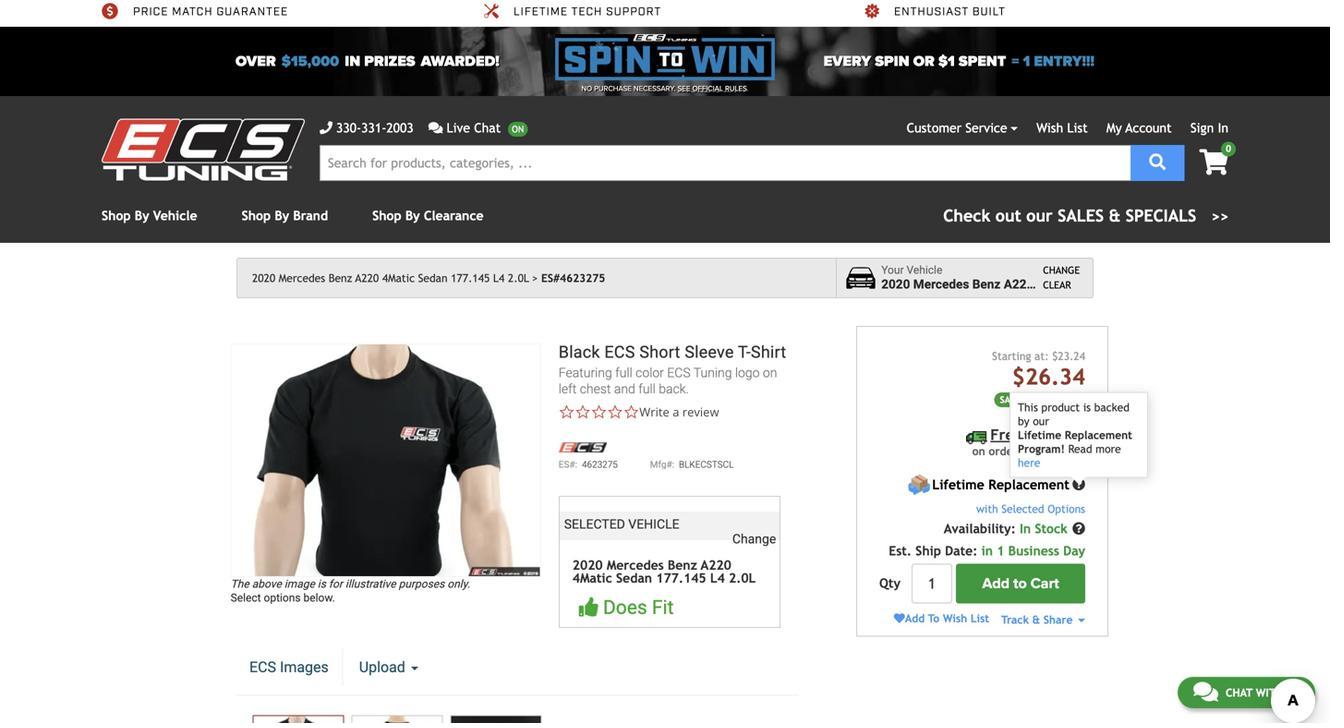 Task type: vqa. For each thing, say whether or not it's contained in the screenshot.
middle ECS
yes



Task type: describe. For each thing, give the bounding box(es) containing it.
330-
[[336, 121, 361, 135]]

spin
[[875, 53, 910, 70]]

2020 mercedes benz a220 4matic sedan 177.145 l4 2.0l link
[[252, 272, 538, 285]]

change for change clear
[[1043, 265, 1080, 276]]

es#: 4623275
[[559, 459, 618, 470]]

enthusiast built link
[[863, 3, 1006, 19]]

lifetime for lifetime replacement
[[933, 477, 985, 492]]

live
[[447, 121, 470, 135]]

add for add to wish list
[[905, 612, 925, 625]]

0 vertical spatial 2.0l
[[508, 272, 529, 285]]

blkecstscl
[[679, 459, 734, 470]]

every
[[824, 53, 871, 70]]

2003
[[387, 121, 414, 135]]

more
[[1096, 442, 1122, 455]]

does
[[603, 597, 647, 619]]

account
[[1126, 121, 1172, 135]]

images
[[280, 659, 329, 676]]

%
[[1077, 391, 1086, 406]]

4623275
[[582, 459, 618, 470]]

at:
[[1035, 350, 1049, 363]]

change clear
[[1043, 265, 1080, 291]]

ecs tuning image
[[102, 119, 305, 181]]

sign
[[1191, 121, 1214, 135]]

4matic inside 2020 mercedes benz a220 4matic sedan 177.145 l4 2.0l
[[573, 571, 612, 586]]

heart image
[[894, 613, 905, 624]]

is inside 'this product is backed by our lifetime replacement program!'
[[1084, 401, 1091, 414]]

1 vertical spatial full
[[639, 381, 656, 397]]

add to cart
[[983, 575, 1060, 593]]

in for availability:
[[1020, 521, 1031, 536]]

my
[[1107, 121, 1122, 135]]

$1
[[939, 53, 955, 70]]

us
[[1287, 687, 1300, 699]]

in for sign
[[1218, 121, 1229, 135]]

service
[[966, 121, 1008, 135]]

featuring
[[559, 365, 612, 381]]

1 empty star image from the left
[[575, 404, 591, 421]]

0 horizontal spatial 2020 mercedes benz a220 4matic sedan 177.145 l4 2.0l
[[252, 272, 529, 285]]

a220 inside 2020 mercedes benz a220 4matic sedan 177.145 l4 2.0l
[[701, 558, 732, 573]]

replacement inside 'this product is backed by our lifetime replacement program!'
[[1065, 429, 1133, 442]]

black ecs short sleeve t-shirt featuring full color ecs tuning logo on left chest and full back.
[[559, 343, 787, 397]]

1 vertical spatial wish
[[943, 612, 968, 625]]

my account link
[[1107, 121, 1172, 135]]

=
[[1012, 53, 1020, 70]]

0 horizontal spatial full
[[616, 365, 633, 381]]

question circle image
[[1073, 478, 1086, 491]]

0 vertical spatial 177.145
[[451, 272, 490, 285]]

up
[[1072, 445, 1086, 458]]

specials
[[1126, 206, 1197, 225]]

every spin or $1 spent = 1 entry!!!
[[824, 53, 1095, 70]]

clear link
[[1043, 278, 1080, 293]]

1 horizontal spatial vehicle
[[907, 264, 943, 277]]

below.
[[304, 592, 335, 605]]

0 vertical spatial ecs
[[605, 343, 635, 362]]

$15,000
[[282, 53, 339, 70]]

0 vertical spatial vehicle
[[153, 208, 197, 223]]

purposes
[[399, 578, 445, 591]]

the
[[231, 578, 249, 591]]

my account
[[1107, 121, 1172, 135]]

ecs tuning 'spin to win' contest logo image
[[555, 34, 775, 80]]

mfg#:
[[650, 459, 675, 470]]

to
[[928, 612, 940, 625]]

331-
[[361, 121, 387, 135]]

backed
[[1095, 401, 1130, 414]]

0 link
[[1185, 142, 1236, 177]]

short
[[640, 343, 681, 362]]

program!
[[1018, 442, 1065, 455]]

a
[[673, 404, 680, 421]]

read
[[1069, 442, 1093, 455]]

availability: in stock
[[944, 521, 1072, 536]]

by for vehicle
[[135, 208, 149, 223]]

business
[[1009, 544, 1060, 558]]

write a review
[[640, 404, 719, 421]]

0 horizontal spatial 1
[[997, 544, 1005, 558]]

330-331-2003
[[336, 121, 414, 135]]

select
[[231, 592, 261, 605]]

1 horizontal spatial list
[[1068, 121, 1088, 135]]

1 empty star image from the left
[[559, 404, 575, 421]]

is inside the above image is for illustrative purposes only. select options below.
[[318, 578, 326, 591]]

1 vertical spatial list
[[971, 612, 990, 625]]

color
[[636, 365, 664, 381]]

ecs images link
[[236, 649, 343, 686]]

over
[[236, 53, 276, 70]]

shipping
[[1027, 426, 1086, 444]]

1 vertical spatial replacement
[[989, 477, 1070, 492]]

sale
[[1000, 395, 1021, 405]]

1 horizontal spatial 177.145
[[656, 571, 707, 586]]

330-331-2003 link
[[320, 118, 414, 138]]

0 horizontal spatial a220
[[355, 272, 379, 285]]

enthusiast
[[894, 4, 969, 19]]

$
[[1053, 350, 1058, 363]]

tuning
[[694, 365, 732, 381]]

23.24
[[1058, 350, 1086, 363]]

.
[[747, 84, 749, 93]]

match
[[172, 4, 213, 19]]

cart
[[1031, 575, 1060, 593]]

0 horizontal spatial chat
[[474, 121, 501, 135]]

shop by clearance
[[372, 208, 484, 223]]

track & share button
[[1002, 613, 1086, 626]]

lifetime replacement
[[933, 477, 1070, 492]]

tech
[[572, 4, 603, 19]]

add to cart button
[[956, 564, 1086, 604]]

guarantee
[[217, 4, 288, 19]]

ecs image
[[559, 443, 607, 453]]

prizes
[[364, 53, 415, 70]]

options
[[1048, 502, 1086, 515]]

no purchase necessary. see official rules .
[[582, 84, 749, 93]]

the above image is for illustrative purposes only. select options below.
[[231, 578, 470, 605]]

selected options
[[1002, 502, 1086, 515]]

1 horizontal spatial benz
[[668, 558, 698, 573]]

official
[[693, 84, 723, 93]]

date:
[[945, 544, 978, 558]]

15
[[1062, 391, 1077, 406]]

shop for shop by brand
[[242, 208, 271, 223]]

lifetime inside 'this product is backed by our lifetime replacement program!'
[[1018, 429, 1062, 442]]

write
[[640, 404, 670, 421]]

0 vertical spatial 4matic
[[382, 272, 415, 285]]

support
[[606, 4, 662, 19]]

0 vertical spatial in
[[345, 53, 361, 70]]

entry!!!
[[1034, 53, 1095, 70]]

starting at: $ 23.24 26.34 sale save 15 %
[[993, 350, 1086, 406]]

free shipping on orders $49 and up
[[973, 426, 1086, 458]]

question circle image
[[1073, 522, 1086, 535]]

chat inside 'link'
[[1226, 687, 1253, 699]]

0 vertical spatial wish
[[1037, 121, 1064, 135]]



Task type: locate. For each thing, give the bounding box(es) containing it.
enthusiast built
[[894, 4, 1006, 19]]

0 horizontal spatial is
[[318, 578, 326, 591]]

0 vertical spatial mercedes
[[279, 272, 325, 285]]

no
[[582, 84, 592, 93]]

sedan
[[418, 272, 448, 285], [616, 571, 652, 586]]

0 vertical spatial and
[[614, 381, 636, 397]]

0 horizontal spatial empty star image
[[575, 404, 591, 421]]

2020 inside 2020 mercedes benz a220 4matic sedan 177.145 l4 2.0l
[[573, 558, 603, 573]]

& right track
[[1033, 613, 1041, 626]]

177.145
[[451, 272, 490, 285], [656, 571, 707, 586]]

on down shirt
[[763, 365, 777, 381]]

and inside "black ecs short sleeve t-shirt featuring full color ecs tuning logo on left chest and full back."
[[614, 381, 636, 397]]

0 vertical spatial sedan
[[418, 272, 448, 285]]

es#4623275 - blkecstscl - black ecs short sleeve t-shirt - featuring full color ecs tuning logo on left chest and full back. - ecs - audi bmw volkswagen mercedes benz mini porsche image
[[231, 344, 541, 577], [253, 716, 344, 724], [351, 716, 443, 724], [450, 716, 542, 724]]

see
[[678, 84, 691, 93]]

$49
[[1026, 445, 1046, 458]]

1 vertical spatial in
[[982, 544, 993, 558]]

thumbs up image
[[579, 597, 599, 617]]

2 empty star image from the left
[[591, 404, 607, 421]]

and right chest
[[614, 381, 636, 397]]

2 empty star image from the left
[[624, 404, 640, 421]]

0 vertical spatial list
[[1068, 121, 1088, 135]]

phone image
[[320, 122, 333, 134]]

0 horizontal spatial 2020
[[252, 272, 276, 285]]

0 vertical spatial lifetime
[[514, 4, 568, 19]]

in down selected
[[1020, 521, 1031, 536]]

2 vertical spatial ecs
[[249, 659, 276, 676]]

by for clearance
[[405, 208, 420, 223]]

t-
[[738, 343, 751, 362]]

1 horizontal spatial and
[[1050, 445, 1069, 458]]

write a review link
[[640, 404, 719, 421]]

vehicle right your
[[907, 264, 943, 277]]

0 vertical spatial 1
[[1023, 53, 1031, 70]]

in left prizes at the left top of page
[[345, 53, 361, 70]]

here link
[[1018, 456, 1041, 469]]

1 right = on the right top of page
[[1023, 53, 1031, 70]]

wish
[[1037, 121, 1064, 135], [943, 612, 968, 625]]

comments image
[[1194, 681, 1219, 703]]

1 horizontal spatial 4matic
[[573, 571, 612, 586]]

on
[[763, 365, 777, 381], [973, 445, 986, 458]]

0 horizontal spatial on
[[763, 365, 777, 381]]

left
[[559, 381, 577, 397]]

2 by from the left
[[275, 208, 289, 223]]

search image
[[1150, 154, 1166, 170]]

availability:
[[944, 521, 1016, 536]]

shopping cart image
[[1200, 149, 1229, 175]]

shop for shop by clearance
[[372, 208, 402, 223]]

on inside 'free shipping on orders $49 and up'
[[973, 445, 986, 458]]

change down the blkecstscl
[[733, 532, 776, 547]]

in
[[345, 53, 361, 70], [982, 544, 993, 558]]

1 horizontal spatial shop
[[242, 208, 271, 223]]

is left for
[[318, 578, 326, 591]]

ecs up featuring at the left bottom of page
[[605, 343, 635, 362]]

this product is lifetime replacement eligible image
[[908, 473, 931, 496]]

is right 15
[[1084, 401, 1091, 414]]

0 horizontal spatial by
[[135, 208, 149, 223]]

chest
[[580, 381, 611, 397]]

1 vertical spatial mercedes
[[607, 558, 664, 573]]

lifetime
[[514, 4, 568, 19], [1018, 429, 1062, 442], [933, 477, 985, 492]]

0 vertical spatial add
[[983, 575, 1010, 593]]

lifetime tech support link
[[482, 3, 662, 19]]

vehicle down ecs tuning image
[[153, 208, 197, 223]]

2 horizontal spatial shop
[[372, 208, 402, 223]]

1 vertical spatial a220
[[701, 558, 732, 573]]

2 shop from the left
[[242, 208, 271, 223]]

free
[[991, 426, 1023, 444]]

mfg#: blkecstscl
[[650, 459, 734, 470]]

1 horizontal spatial ecs
[[605, 343, 635, 362]]

comments image
[[428, 122, 443, 134]]

2 horizontal spatial ecs
[[667, 365, 691, 381]]

rules
[[725, 84, 747, 93]]

sedan down shop by clearance link
[[418, 272, 448, 285]]

es#:
[[559, 459, 577, 470]]

3 empty star image from the left
[[607, 404, 624, 421]]

1 horizontal spatial 2020 mercedes benz a220 4matic sedan 177.145 l4 2.0l
[[573, 558, 756, 586]]

4matic up thumbs up image
[[573, 571, 612, 586]]

2 horizontal spatial lifetime
[[1018, 429, 1062, 442]]

list left my
[[1068, 121, 1088, 135]]

0 vertical spatial 2020
[[252, 272, 276, 285]]

add inside button
[[983, 575, 1010, 593]]

add for add to cart
[[983, 575, 1010, 593]]

1 vertical spatial and
[[1050, 445, 1069, 458]]

free shipping image
[[967, 431, 988, 444]]

stock
[[1035, 521, 1068, 536]]

& for sales
[[1109, 206, 1121, 225]]

0 horizontal spatial change
[[733, 532, 776, 547]]

0 horizontal spatial list
[[971, 612, 990, 625]]

in down the availability: at the right of page
[[982, 544, 993, 558]]

read more here
[[1018, 442, 1122, 469]]

full
[[616, 365, 633, 381], [639, 381, 656, 397]]

above
[[252, 578, 282, 591]]

0 vertical spatial on
[[763, 365, 777, 381]]

does fit
[[603, 597, 674, 619]]

1 horizontal spatial sedan
[[616, 571, 652, 586]]

0 vertical spatial chat
[[474, 121, 501, 135]]

1 by from the left
[[135, 208, 149, 223]]

sedan inside 2020 mercedes benz a220 4matic sedan 177.145 l4 2.0l
[[616, 571, 652, 586]]

customer service button
[[907, 118, 1018, 138]]

1 horizontal spatial add
[[983, 575, 1010, 593]]

1 vertical spatial 2020 mercedes benz a220 4matic sedan 177.145 l4 2.0l
[[573, 558, 756, 586]]

1 horizontal spatial lifetime
[[933, 477, 985, 492]]

177.145 down clearance
[[451, 272, 490, 285]]

orders
[[989, 445, 1023, 458]]

1 vertical spatial 2020
[[573, 558, 603, 573]]

ecs left images
[[249, 659, 276, 676]]

1 vertical spatial 4matic
[[573, 571, 612, 586]]

sign in
[[1191, 121, 1229, 135]]

3 by from the left
[[405, 208, 420, 223]]

1 vertical spatial 177.145
[[656, 571, 707, 586]]

2020 down shop by brand
[[252, 272, 276, 285]]

0 horizontal spatial in
[[345, 53, 361, 70]]

& right sales
[[1109, 206, 1121, 225]]

0 vertical spatial change
[[1043, 265, 1080, 276]]

live chat
[[447, 121, 501, 135]]

1 vertical spatial on
[[973, 445, 986, 458]]

purchase
[[594, 84, 632, 93]]

0 horizontal spatial l4
[[493, 272, 505, 285]]

necessary.
[[634, 84, 676, 93]]

day
[[1064, 544, 1086, 558]]

2020 mercedes benz a220 4matic sedan 177.145 l4 2.0l up fit on the bottom of the page
[[573, 558, 756, 586]]

your
[[882, 264, 904, 277]]

list left track
[[971, 612, 990, 625]]

0 horizontal spatial 177.145
[[451, 272, 490, 285]]

chat with us
[[1226, 687, 1300, 699]]

change
[[1043, 265, 1080, 276], [733, 532, 776, 547]]

1 horizontal spatial in
[[982, 544, 993, 558]]

your vehicle
[[882, 264, 943, 277]]

by down ecs tuning image
[[135, 208, 149, 223]]

1 vertical spatial lifetime
[[1018, 429, 1062, 442]]

0 horizontal spatial 4matic
[[382, 272, 415, 285]]

1 horizontal spatial wish
[[1037, 121, 1064, 135]]

0 vertical spatial full
[[616, 365, 633, 381]]

0 vertical spatial benz
[[329, 272, 352, 285]]

2.0l inside 2020 mercedes benz a220 4matic sedan 177.145 l4 2.0l
[[729, 571, 756, 586]]

1 vertical spatial benz
[[668, 558, 698, 573]]

shop by brand link
[[242, 208, 328, 223]]

shirt
[[751, 343, 787, 362]]

built
[[973, 4, 1006, 19]]

es#4623275
[[542, 272, 605, 285]]

illustrative
[[345, 578, 396, 591]]

wish right to
[[943, 612, 968, 625]]

replacement up the more
[[1065, 429, 1133, 442]]

3 shop from the left
[[372, 208, 402, 223]]

1 vertical spatial sedan
[[616, 571, 652, 586]]

1 vertical spatial 2.0l
[[729, 571, 756, 586]]

full down color
[[639, 381, 656, 397]]

on down free shipping image
[[973, 445, 986, 458]]

full left color
[[616, 365, 633, 381]]

1 vertical spatial ecs
[[667, 365, 691, 381]]

1 vertical spatial change
[[733, 532, 776, 547]]

&
[[1109, 206, 1121, 225], [1033, 613, 1041, 626]]

empty star image
[[559, 404, 575, 421], [591, 404, 607, 421], [607, 404, 624, 421]]

add left the to
[[983, 575, 1010, 593]]

upload button
[[345, 649, 432, 686]]

1 horizontal spatial on
[[973, 445, 986, 458]]

lifetime tech support
[[514, 4, 662, 19]]

chat with us link
[[1178, 677, 1316, 709]]

0 horizontal spatial and
[[614, 381, 636, 397]]

None text field
[[912, 564, 953, 604]]

selected
[[1002, 502, 1045, 515]]

change link
[[1043, 263, 1080, 278]]

add to wish list link
[[894, 612, 990, 625]]

2.0l
[[508, 272, 529, 285], [729, 571, 756, 586]]

and inside 'free shipping on orders $49 and up'
[[1050, 445, 1069, 458]]

0 vertical spatial a220
[[355, 272, 379, 285]]

0 horizontal spatial ecs
[[249, 659, 276, 676]]

1 horizontal spatial a220
[[701, 558, 732, 573]]

1 vertical spatial l4
[[710, 571, 725, 586]]

1 horizontal spatial 2020
[[573, 558, 603, 573]]

this
[[1018, 401, 1038, 414]]

and down shipping
[[1050, 445, 1069, 458]]

1 shop from the left
[[102, 208, 131, 223]]

by left clearance
[[405, 208, 420, 223]]

4matic
[[382, 272, 415, 285], [573, 571, 612, 586]]

lifetime down our
[[1018, 429, 1062, 442]]

in
[[1218, 121, 1229, 135], [1020, 521, 1031, 536]]

chat left with
[[1226, 687, 1253, 699]]

sedan up the does fit on the bottom of the page
[[616, 571, 652, 586]]

1 horizontal spatial l4
[[710, 571, 725, 586]]

empty star image down chest
[[575, 404, 591, 421]]

change up clear link
[[1043, 265, 1080, 276]]

shop by brand
[[242, 208, 328, 223]]

product
[[1042, 401, 1080, 414]]

ecs up the back. in the bottom of the page
[[667, 365, 691, 381]]

empty star image
[[575, 404, 591, 421], [624, 404, 640, 421]]

& for track
[[1033, 613, 1041, 626]]

0 horizontal spatial mercedes
[[279, 272, 325, 285]]

4matic down shop by clearance link
[[382, 272, 415, 285]]

empty star image down color
[[624, 404, 640, 421]]

est.
[[889, 544, 912, 558]]

sales & specials link
[[944, 203, 1229, 228]]

1 horizontal spatial 1
[[1023, 53, 1031, 70]]

replacement
[[1065, 429, 1133, 442], [989, 477, 1070, 492]]

0 horizontal spatial sedan
[[418, 272, 448, 285]]

0 vertical spatial replacement
[[1065, 429, 1133, 442]]

fit
[[652, 597, 674, 619]]

1 horizontal spatial by
[[275, 208, 289, 223]]

2020 up thumbs up image
[[573, 558, 603, 573]]

track
[[1002, 613, 1029, 626]]

add left to
[[905, 612, 925, 625]]

lifetime for lifetime tech support
[[514, 4, 568, 19]]

0 horizontal spatial benz
[[329, 272, 352, 285]]

0 vertical spatial 2020 mercedes benz a220 4matic sedan 177.145 l4 2.0l
[[252, 272, 529, 285]]

mercedes up the does fit on the bottom of the page
[[607, 558, 664, 573]]

2 horizontal spatial by
[[405, 208, 420, 223]]

replacement down 'here' link
[[989, 477, 1070, 492]]

1 vertical spatial chat
[[1226, 687, 1253, 699]]

1 horizontal spatial is
[[1084, 401, 1091, 414]]

upload
[[359, 659, 409, 676]]

lifetime left tech
[[514, 4, 568, 19]]

ecs
[[605, 343, 635, 362], [667, 365, 691, 381], [249, 659, 276, 676]]

by left brand
[[275, 208, 289, 223]]

2020 mercedes benz a220 4matic sedan 177.145 l4 2.0l down shop by clearance link
[[252, 272, 529, 285]]

0 horizontal spatial vehicle
[[153, 208, 197, 223]]

0 vertical spatial l4
[[493, 272, 505, 285]]

add to wish list
[[905, 612, 990, 625]]

26.34
[[1026, 364, 1086, 390]]

1 down availability: in stock
[[997, 544, 1005, 558]]

our
[[1033, 415, 1050, 428]]

wish right service at top
[[1037, 121, 1064, 135]]

over $15,000 in prizes
[[236, 53, 415, 70]]

on inside "black ecs short sleeve t-shirt featuring full color ecs tuning logo on left chest and full back."
[[763, 365, 777, 381]]

by for brand
[[275, 208, 289, 223]]

0 vertical spatial is
[[1084, 401, 1091, 414]]

1 horizontal spatial change
[[1043, 265, 1080, 276]]

share
[[1044, 613, 1073, 626]]

0 horizontal spatial wish
[[943, 612, 968, 625]]

177.145 up fit on the bottom of the page
[[656, 571, 707, 586]]

chat right live
[[474, 121, 501, 135]]

0 horizontal spatial &
[[1033, 613, 1041, 626]]

1 vertical spatial &
[[1033, 613, 1041, 626]]

0 vertical spatial &
[[1109, 206, 1121, 225]]

lifetime right this product is lifetime replacement eligible image
[[933, 477, 985, 492]]

wish list
[[1037, 121, 1088, 135]]

customer service
[[907, 121, 1008, 135]]

wish list link
[[1037, 121, 1088, 135]]

Search text field
[[320, 145, 1131, 181]]

0 horizontal spatial 2.0l
[[508, 272, 529, 285]]

chat
[[474, 121, 501, 135], [1226, 687, 1253, 699]]

0 horizontal spatial shop
[[102, 208, 131, 223]]

sleeve
[[685, 343, 734, 362]]

1 horizontal spatial &
[[1109, 206, 1121, 225]]

mercedes down brand
[[279, 272, 325, 285]]

0 horizontal spatial add
[[905, 612, 925, 625]]

with
[[1256, 687, 1284, 699]]

shop for shop by vehicle
[[102, 208, 131, 223]]

mercedes
[[279, 272, 325, 285], [607, 558, 664, 573]]

2 vertical spatial lifetime
[[933, 477, 985, 492]]

in right sign
[[1218, 121, 1229, 135]]

1 horizontal spatial mercedes
[[607, 558, 664, 573]]

clearance
[[424, 208, 484, 223]]

change for change
[[733, 532, 776, 547]]

1 horizontal spatial 2.0l
[[729, 571, 756, 586]]

est. ship date: in 1 business day
[[889, 544, 1086, 558]]



